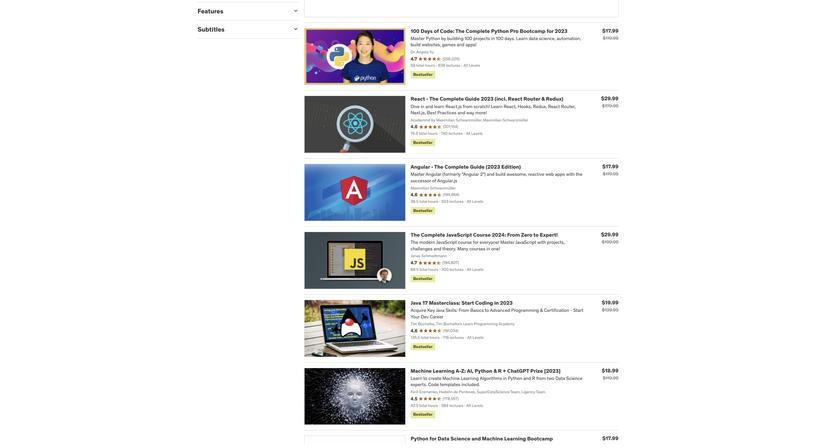 Task type: vqa. For each thing, say whether or not it's contained in the screenshot.
metrics,
no



Task type: describe. For each thing, give the bounding box(es) containing it.
features button
[[198, 7, 287, 15]]

prize
[[531, 368, 543, 374]]

angular
[[411, 164, 430, 170]]

python for data science and machine learning bootcamp link
[[411, 436, 553, 443]]

expert!
[[540, 232, 558, 238]]

- for react
[[427, 96, 429, 102]]

the complete javascript course 2024: from zero to expert!
[[411, 232, 558, 238]]

[2023]
[[545, 368, 561, 374]]

zero
[[522, 232, 533, 238]]

17
[[423, 300, 428, 306]]

0 horizontal spatial learning
[[433, 368, 455, 374]]

100
[[411, 28, 420, 34]]

subtitles button
[[198, 25, 287, 33]]

$29.99 for react - the complete guide 2023 (incl. react router & redux)
[[602, 95, 619, 102]]

edition)
[[502, 164, 521, 170]]

python for data science and machine learning bootcamp
[[411, 436, 553, 443]]

angular - the complete guide (2023 edition) link
[[411, 164, 521, 170]]

- for angular
[[432, 164, 434, 170]]

$17.99 for 100 days of code: the complete python pro bootcamp for 2023
[[603, 27, 619, 34]]

java 17 masterclass: start coding in 2023
[[411, 300, 513, 306]]

angular - the complete guide (2023 edition)
[[411, 164, 521, 170]]

in
[[495, 300, 499, 306]]

subtitles
[[198, 25, 225, 33]]

java 17 masterclass: start coding in 2023 link
[[411, 300, 513, 306]]

100 days of code: the complete python pro bootcamp for 2023
[[411, 28, 568, 34]]

$179.99
[[603, 103, 619, 109]]

days
[[421, 28, 433, 34]]

the complete javascript course 2024: from zero to expert! link
[[411, 232, 558, 238]]

small image for features
[[293, 8, 299, 14]]

$119.99 for angular - the complete guide (2023 edition)
[[603, 171, 619, 177]]

guide for (2023
[[470, 164, 485, 170]]

0 horizontal spatial &
[[494, 368, 497, 374]]

$18.99
[[602, 368, 619, 374]]

coding
[[476, 300, 494, 306]]

$119.99 for machine learning a-z: ai, python & r + chatgpt prize [2023]
[[603, 375, 619, 381]]

java
[[411, 300, 422, 306]]

2024:
[[492, 232, 506, 238]]

react - the complete guide 2023 (incl. react router & redux)
[[411, 96, 564, 102]]

from
[[508, 232, 520, 238]]

$18.99 $119.99
[[602, 368, 619, 381]]

$19.99
[[602, 300, 619, 306]]

pro
[[510, 28, 519, 34]]



Task type: locate. For each thing, give the bounding box(es) containing it.
$119.99 inside $18.99 $119.99
[[603, 375, 619, 381]]

r
[[498, 368, 502, 374]]

1 horizontal spatial &
[[542, 96, 545, 102]]

1 $119.99 from the top
[[603, 35, 619, 41]]

python
[[492, 28, 509, 34], [475, 368, 493, 374], [411, 436, 429, 443]]

1 vertical spatial $17.99
[[603, 163, 619, 170]]

$139.99
[[603, 307, 619, 313]]

0 vertical spatial machine
[[411, 368, 432, 374]]

1 horizontal spatial for
[[547, 28, 554, 34]]

2023
[[555, 28, 568, 34], [481, 96, 494, 102], [500, 300, 513, 306]]

$199.99
[[602, 239, 619, 245]]

1 horizontal spatial 2023
[[500, 300, 513, 306]]

2 small image from the top
[[293, 26, 299, 32]]

1 vertical spatial -
[[432, 164, 434, 170]]

+
[[503, 368, 507, 374]]

$19.99 $139.99
[[602, 300, 619, 313]]

1 vertical spatial python
[[475, 368, 493, 374]]

2 react from the left
[[508, 96, 523, 102]]

machine
[[411, 368, 432, 374], [482, 436, 504, 443]]

machine learning a-z: ai, python & r + chatgpt prize [2023] link
[[411, 368, 561, 374]]

0 vertical spatial guide
[[465, 96, 480, 102]]

0 vertical spatial $29.99
[[602, 95, 619, 102]]

1 vertical spatial small image
[[293, 26, 299, 32]]

$29.99 up $199.99
[[602, 231, 619, 238]]

1 $29.99 from the top
[[602, 95, 619, 102]]

1 vertical spatial guide
[[470, 164, 485, 170]]

1 vertical spatial learning
[[505, 436, 526, 443]]

1 horizontal spatial react
[[508, 96, 523, 102]]

python left data
[[411, 436, 429, 443]]

$17.99 $119.99
[[603, 27, 619, 41], [603, 163, 619, 177]]

2 $17.99 $119.99 from the top
[[603, 163, 619, 177]]

0 vertical spatial &
[[542, 96, 545, 102]]

z:
[[462, 368, 466, 374]]

guide
[[465, 96, 480, 102], [470, 164, 485, 170]]

$17.99 $119.99 for 100 days of code: the complete python pro bootcamp for 2023
[[603, 27, 619, 41]]

0 horizontal spatial react
[[411, 96, 425, 102]]

$17.99
[[603, 27, 619, 34], [603, 163, 619, 170], [603, 436, 619, 442]]

course
[[474, 232, 491, 238]]

0 horizontal spatial machine
[[411, 368, 432, 374]]

the
[[456, 28, 465, 34], [430, 96, 439, 102], [435, 164, 444, 170], [411, 232, 420, 238]]

chatgpt
[[508, 368, 530, 374]]

1 vertical spatial bootcamp
[[528, 436, 553, 443]]

guide left (incl.
[[465, 96, 480, 102]]

0 vertical spatial $17.99
[[603, 27, 619, 34]]

start
[[462, 300, 474, 306]]

0 vertical spatial $17.99 $119.99
[[603, 27, 619, 41]]

0 horizontal spatial -
[[427, 96, 429, 102]]

2 vertical spatial $17.99
[[603, 436, 619, 442]]

1 react from the left
[[411, 96, 425, 102]]

python right ai,
[[475, 368, 493, 374]]

1 $17.99 $119.99 from the top
[[603, 27, 619, 41]]

data
[[438, 436, 450, 443]]

small image
[[293, 8, 299, 14], [293, 26, 299, 32]]

1 vertical spatial 2023
[[481, 96, 494, 102]]

1 vertical spatial $119.99
[[603, 171, 619, 177]]

0 vertical spatial python
[[492, 28, 509, 34]]

features
[[198, 7, 224, 15]]

1 horizontal spatial -
[[432, 164, 434, 170]]

2 $29.99 from the top
[[602, 231, 619, 238]]

python left pro
[[492, 28, 509, 34]]

0 vertical spatial learning
[[433, 368, 455, 374]]

$29.99 for the complete javascript course 2024: from zero to expert!
[[602, 231, 619, 238]]

0 vertical spatial $119.99
[[603, 35, 619, 41]]

100 days of code: the complete python pro bootcamp for 2023 link
[[411, 28, 568, 34]]

2 $119.99 from the top
[[603, 171, 619, 177]]

bootcamp
[[520, 28, 546, 34], [528, 436, 553, 443]]

0 vertical spatial bootcamp
[[520, 28, 546, 34]]

code:
[[440, 28, 455, 34]]

2 $17.99 from the top
[[603, 163, 619, 170]]

react - the complete guide 2023 (incl. react router & redux) link
[[411, 96, 564, 102]]

and
[[472, 436, 481, 443]]

(incl.
[[495, 96, 507, 102]]

1 horizontal spatial machine
[[482, 436, 504, 443]]

1 vertical spatial machine
[[482, 436, 504, 443]]

complete
[[466, 28, 490, 34], [440, 96, 464, 102], [445, 164, 469, 170], [421, 232, 446, 238]]

small image for subtitles
[[293, 26, 299, 32]]

$29.99 up $179.99
[[602, 95, 619, 102]]

1 vertical spatial $29.99
[[602, 231, 619, 238]]

& left r
[[494, 368, 497, 374]]

ai,
[[467, 368, 474, 374]]

$29.99 $179.99
[[602, 95, 619, 109]]

science
[[451, 436, 471, 443]]

$119.99 for 100 days of code: the complete python pro bootcamp for 2023
[[603, 35, 619, 41]]

2 vertical spatial $119.99
[[603, 375, 619, 381]]

redux)
[[546, 96, 564, 102]]

router
[[524, 96, 541, 102]]

a-
[[456, 368, 462, 374]]

3 $119.99 from the top
[[603, 375, 619, 381]]

$17.99 $119.99 for angular - the complete guide (2023 edition)
[[603, 163, 619, 177]]

1 vertical spatial $17.99 $119.99
[[603, 163, 619, 177]]

0 vertical spatial 2023
[[555, 28, 568, 34]]

-
[[427, 96, 429, 102], [432, 164, 434, 170]]

javascript
[[447, 232, 472, 238]]

0 vertical spatial for
[[547, 28, 554, 34]]

3 $17.99 from the top
[[603, 436, 619, 442]]

of
[[434, 28, 439, 34]]

learning
[[433, 368, 455, 374], [505, 436, 526, 443]]

&
[[542, 96, 545, 102], [494, 368, 497, 374]]

0 horizontal spatial for
[[430, 436, 437, 443]]

1 small image from the top
[[293, 8, 299, 14]]

masterclass:
[[429, 300, 461, 306]]

2 vertical spatial 2023
[[500, 300, 513, 306]]

& right router
[[542, 96, 545, 102]]

1 horizontal spatial learning
[[505, 436, 526, 443]]

for
[[547, 28, 554, 34], [430, 436, 437, 443]]

2 horizontal spatial 2023
[[555, 28, 568, 34]]

guide left (2023
[[470, 164, 485, 170]]

machine learning a-z: ai, python & r + chatgpt prize [2023]
[[411, 368, 561, 374]]

(2023
[[486, 164, 501, 170]]

react
[[411, 96, 425, 102], [508, 96, 523, 102]]

$17.99 for angular - the complete guide (2023 edition)
[[603, 163, 619, 170]]

1 vertical spatial for
[[430, 436, 437, 443]]

0 vertical spatial -
[[427, 96, 429, 102]]

guide for 2023
[[465, 96, 480, 102]]

1 vertical spatial &
[[494, 368, 497, 374]]

2 vertical spatial python
[[411, 436, 429, 443]]

$119.99
[[603, 35, 619, 41], [603, 171, 619, 177], [603, 375, 619, 381]]

$29.99
[[602, 95, 619, 102], [602, 231, 619, 238]]

$29.99 $199.99
[[602, 231, 619, 245]]

1 $17.99 from the top
[[603, 27, 619, 34]]

to
[[534, 232, 539, 238]]

0 vertical spatial small image
[[293, 8, 299, 14]]

0 horizontal spatial 2023
[[481, 96, 494, 102]]



